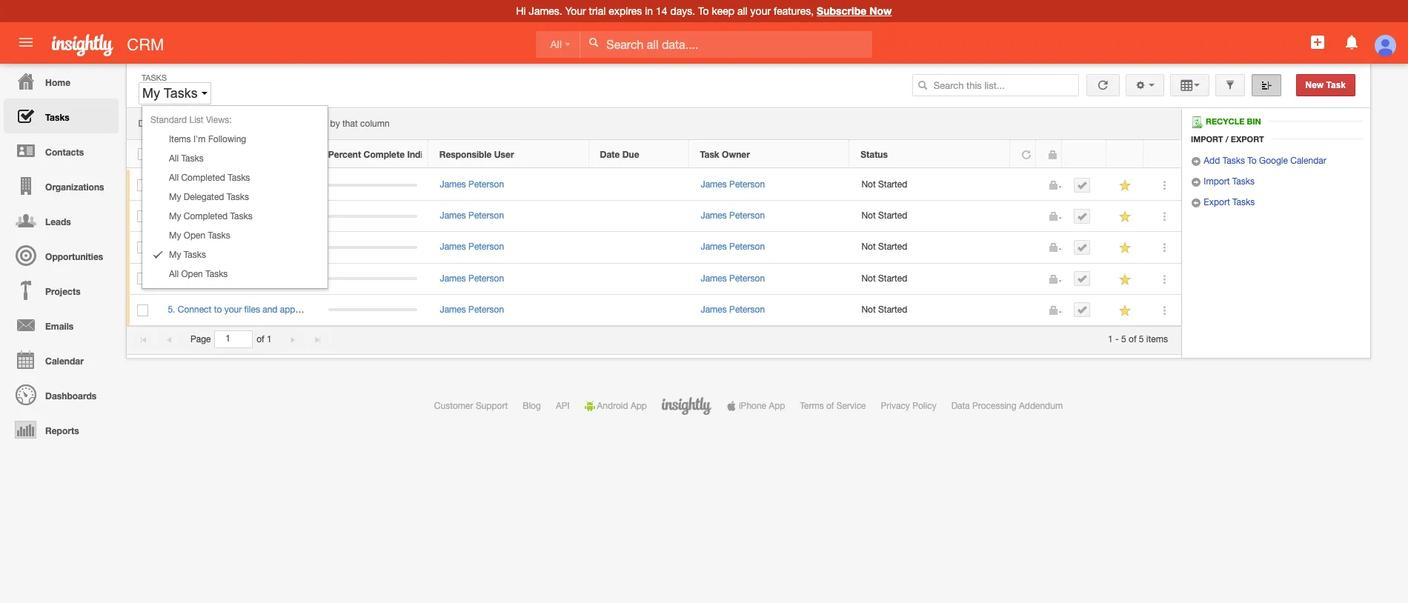 Task type: locate. For each thing, give the bounding box(es) containing it.
circle arrow left image
[[1191, 198, 1202, 208]]

not for 4. save your emails
[[862, 273, 876, 284]]

2 vertical spatial private task image
[[1048, 211, 1059, 222]]

0 horizontal spatial add
[[178, 211, 194, 221]]

none checkbox inside "row"
[[137, 211, 149, 222]]

refresh list image
[[1096, 80, 1110, 90]]

not started for 1. personalize your account
[[862, 179, 908, 190]]

notifications image
[[1343, 33, 1361, 51]]

add right circle arrow right icon
[[1204, 156, 1220, 166]]

1 vertical spatial add
[[178, 211, 194, 221]]

your right all
[[751, 5, 771, 17]]

james.
[[529, 5, 562, 17]]

0 vertical spatial to
[[294, 119, 302, 129]]

3.
[[168, 242, 175, 252]]

not started cell for 1. personalize your account
[[850, 170, 1011, 201]]

0 vertical spatial open
[[184, 231, 205, 241]]

date due
[[600, 149, 639, 160]]

0 horizontal spatial app
[[631, 401, 647, 411]]

2 horizontal spatial task
[[1327, 80, 1346, 90]]

column right that
[[360, 119, 390, 129]]

0 vertical spatial completed
[[181, 173, 225, 183]]

completed down "delegated"
[[184, 211, 228, 222]]

2 not from the top
[[862, 211, 876, 221]]

1 started from the top
[[878, 179, 908, 190]]

recycle
[[1206, 116, 1245, 126]]

4 row from the top
[[127, 232, 1182, 264]]

my inside button
[[142, 86, 160, 101]]

all down items on the top of the page
[[169, 153, 179, 164]]

private task image for 4. save your emails
[[1048, 274, 1059, 284]]

contacts
[[45, 147, 84, 158]]

0 horizontal spatial to
[[698, 5, 709, 17]]

expires
[[609, 5, 642, 17]]

your
[[565, 5, 586, 17]]

private task image
[[1048, 243, 1059, 253], [1048, 274, 1059, 284], [1048, 305, 1059, 316]]

your down my open tasks at the top of page
[[201, 242, 219, 252]]

my for my tasks button
[[142, 86, 160, 101]]

1 field
[[215, 332, 252, 347]]

2 column from the left
[[360, 119, 390, 129]]

1 following image from the top
[[1119, 210, 1133, 224]]

1 private task image from the top
[[1048, 243, 1059, 253]]

not started cell
[[850, 170, 1011, 201], [850, 201, 1011, 232], [850, 232, 1011, 264], [850, 264, 1011, 295], [850, 295, 1011, 326]]

add
[[1204, 156, 1220, 166], [178, 211, 194, 221]]

of right -
[[1129, 334, 1137, 345]]

import left /
[[1191, 134, 1224, 144]]

not for 1. personalize your account
[[862, 179, 876, 190]]

my tasks up all open tasks
[[169, 250, 206, 260]]

1 horizontal spatial 5
[[1139, 334, 1144, 345]]

1 horizontal spatial export
[[1231, 134, 1264, 144]]

4 not started cell from the top
[[850, 264, 1011, 295]]

tasks inside tasks link
[[45, 112, 69, 123]]

row containing 3. invite your team
[[127, 232, 1182, 264]]

2 started from the top
[[878, 211, 908, 221]]

not started cell for 2. add your customers
[[850, 201, 1011, 232]]

column up items on the top of the page
[[167, 119, 196, 129]]

2 row from the top
[[127, 170, 1182, 201]]

4 following image from the top
[[1119, 304, 1133, 318]]

0 horizontal spatial task
[[168, 149, 187, 160]]

2 vertical spatial mark this task complete image
[[1077, 274, 1088, 284]]

blog link
[[523, 401, 541, 411]]

your down all tasks link
[[226, 179, 243, 190]]

1 vertical spatial mark this task complete image
[[1077, 305, 1088, 315]]

1 mark this task complete image from the top
[[1077, 180, 1088, 190]]

mark this task complete image
[[1077, 211, 1088, 221], [1077, 305, 1088, 315]]

peterson
[[469, 179, 504, 190], [729, 179, 765, 190], [469, 211, 504, 221], [729, 211, 765, 221], [469, 242, 504, 252], [729, 242, 765, 252], [469, 273, 504, 284], [729, 273, 765, 284], [469, 304, 504, 315], [729, 304, 765, 315]]

1 right 1 field on the left of page
[[267, 334, 272, 345]]

started for 3. invite your team
[[878, 242, 908, 252]]

home link
[[4, 64, 119, 99]]

export down bin
[[1231, 134, 1264, 144]]

3 not from the top
[[862, 242, 876, 252]]

all
[[738, 5, 748, 17]]

1 vertical spatial and
[[263, 304, 278, 315]]

data processing addendum link
[[952, 401, 1063, 411]]

2 following image from the top
[[1119, 241, 1133, 255]]

my tasks inside button
[[142, 86, 201, 101]]

1 vertical spatial completed
[[184, 211, 228, 222]]

started for 1. personalize your account
[[878, 179, 908, 190]]

column
[[167, 119, 196, 129], [360, 119, 390, 129]]

0 vertical spatial and
[[229, 119, 244, 129]]

all open tasks link
[[142, 265, 328, 284]]

0 vertical spatial mark this task complete image
[[1077, 211, 1088, 221]]

1 horizontal spatial add
[[1204, 156, 1220, 166]]

all down 3.
[[169, 269, 179, 279]]

5 left the items
[[1139, 334, 1144, 345]]

0 horizontal spatial export
[[1204, 197, 1230, 208]]

2 not started from the top
[[862, 211, 908, 221]]

items
[[169, 134, 191, 145]]

not started for 5. connect to your files and apps
[[862, 304, 908, 315]]

1 horizontal spatial of
[[826, 401, 834, 411]]

0% complete image for 4. save your emails
[[329, 277, 417, 280]]

2 0% complete image from the top
[[329, 215, 417, 218]]

started for 5. connect to your files and apps
[[878, 304, 908, 315]]

row containing 4. save your emails
[[127, 264, 1182, 295]]

my delegated tasks
[[169, 192, 249, 202]]

circle arrow right image
[[1191, 177, 1202, 188]]

owner
[[722, 149, 750, 160]]

data processing addendum
[[952, 401, 1063, 411]]

1 mark this task complete image from the top
[[1077, 211, 1088, 221]]

contacts link
[[4, 133, 119, 168]]

and up items i'm following link
[[229, 119, 244, 129]]

2 mark this task complete image from the top
[[1077, 305, 1088, 315]]

android app
[[597, 401, 647, 411]]

to right here
[[294, 119, 302, 129]]

3 mark this task complete image from the top
[[1077, 274, 1088, 284]]

1 not started cell from the top
[[850, 170, 1011, 201]]

your left files at the bottom of the page
[[224, 304, 242, 315]]

import right circle arrow right image
[[1204, 177, 1230, 187]]

0 vertical spatial to
[[698, 5, 709, 17]]

completed for my
[[184, 211, 228, 222]]

4 not from the top
[[862, 273, 876, 284]]

group
[[305, 119, 328, 129]]

0 vertical spatial private task image
[[1048, 243, 1059, 253]]

app right android
[[631, 401, 647, 411]]

mark this task complete image
[[1077, 180, 1088, 190], [1077, 242, 1088, 253], [1077, 274, 1088, 284]]

1 vertical spatial to
[[1248, 156, 1257, 166]]

1 horizontal spatial app
[[769, 401, 785, 411]]

app for iphone app
[[769, 401, 785, 411]]

2 not started cell from the top
[[850, 201, 1011, 232]]

following image for 5. connect to your files and apps
[[1119, 304, 1133, 318]]

not started cell for 5. connect to your files and apps
[[850, 295, 1011, 326]]

customer support link
[[434, 401, 508, 411]]

2 horizontal spatial of
[[1129, 334, 1137, 345]]

of
[[257, 334, 264, 345], [1129, 334, 1137, 345], [826, 401, 834, 411]]

2 vertical spatial private task image
[[1048, 305, 1059, 316]]

5 row from the top
[[127, 264, 1182, 295]]

james peterson link
[[440, 179, 504, 190], [701, 179, 765, 190], [440, 211, 504, 221], [701, 211, 765, 221], [440, 242, 504, 252], [701, 242, 765, 252], [440, 273, 504, 284], [701, 273, 765, 284], [440, 304, 504, 315], [701, 304, 765, 315]]

responsible
[[439, 149, 492, 160]]

5 not started from the top
[[862, 304, 908, 315]]

following image for 4. save your emails
[[1119, 273, 1133, 287]]

1 vertical spatial calendar
[[45, 356, 84, 367]]

private task image for customers
[[1048, 211, 1059, 222]]

0 vertical spatial import
[[1191, 134, 1224, 144]]

dashboards link
[[4, 377, 119, 412]]

tasks inside my tasks link
[[184, 250, 206, 260]]

3 0% complete image from the top
[[329, 246, 417, 249]]

row group
[[127, 170, 1182, 326]]

open up invite
[[184, 231, 205, 241]]

to right 'connect'
[[214, 304, 222, 315]]

standard list views:
[[150, 115, 232, 125]]

2 private task image from the top
[[1048, 274, 1059, 284]]

of right terms
[[826, 401, 834, 411]]

to left 'google'
[[1248, 156, 1257, 166]]

my tasks up standard at left
[[142, 86, 201, 101]]

0 vertical spatial export
[[1231, 134, 1264, 144]]

0 vertical spatial calendar
[[1291, 156, 1327, 166]]

home
[[45, 77, 70, 88]]

row containing 1. personalize your account
[[127, 170, 1182, 201]]

1 row from the top
[[127, 140, 1181, 168]]

3 following image from the top
[[1119, 273, 1133, 287]]

4 started from the top
[[878, 273, 908, 284]]

6 row from the top
[[127, 295, 1182, 326]]

tasks inside my open tasks link
[[208, 231, 230, 241]]

3 not started cell from the top
[[850, 232, 1011, 264]]

my tasks button
[[139, 82, 211, 105]]

task for task name
[[168, 149, 187, 160]]

row
[[127, 140, 1181, 168], [127, 170, 1182, 201], [127, 201, 1182, 232], [127, 232, 1182, 264], [127, 264, 1182, 295], [127, 295, 1182, 326]]

3 private task image from the top
[[1048, 305, 1059, 316]]

of right 1 field on the left of page
[[257, 334, 264, 345]]

cog image
[[1136, 80, 1146, 90]]

1 vertical spatial export
[[1204, 197, 1230, 208]]

new
[[1306, 80, 1324, 90]]

connect
[[178, 304, 212, 315]]

tasks inside import tasks link
[[1233, 177, 1255, 187]]

completed up "delegated"
[[181, 173, 225, 183]]

export right circle arrow left image
[[1204, 197, 1230, 208]]

1 app from the left
[[631, 401, 647, 411]]

None checkbox
[[138, 148, 149, 160], [137, 179, 149, 191], [137, 242, 149, 254], [137, 273, 149, 285], [137, 304, 149, 316], [138, 148, 149, 160], [137, 179, 149, 191], [137, 242, 149, 254], [137, 273, 149, 285], [137, 304, 149, 316]]

cell
[[589, 170, 689, 201], [1011, 170, 1037, 201], [1063, 170, 1107, 201], [589, 201, 689, 232], [1011, 201, 1037, 232], [1063, 201, 1107, 232], [589, 232, 689, 264], [1011, 232, 1037, 264], [1063, 232, 1107, 264], [589, 264, 689, 295], [1011, 264, 1037, 295], [1063, 264, 1107, 295], [317, 295, 428, 326], [589, 295, 689, 326], [1011, 295, 1037, 326], [1063, 295, 1107, 326]]

policy
[[913, 401, 937, 411]]

all down james.
[[550, 38, 562, 50]]

import for import / export
[[1191, 134, 1224, 144]]

navigation containing home
[[0, 64, 119, 447]]

0 horizontal spatial column
[[167, 119, 196, 129]]

add tasks to google calendar link
[[1191, 156, 1327, 167]]

5 started from the top
[[878, 304, 908, 315]]

hi
[[516, 5, 526, 17]]

1 vertical spatial to
[[214, 304, 222, 315]]

app for android app
[[631, 401, 647, 411]]

api link
[[556, 401, 570, 411]]

3 started from the top
[[878, 242, 908, 252]]

tasks inside all completed tasks link
[[228, 173, 250, 183]]

my for my delegated tasks link
[[169, 192, 181, 202]]

1 vertical spatial import
[[1204, 177, 1230, 187]]

1 horizontal spatial and
[[263, 304, 278, 315]]

0 horizontal spatial 5
[[1122, 334, 1127, 345]]

emails
[[45, 321, 74, 332]]

export
[[1231, 134, 1264, 144], [1204, 197, 1230, 208]]

following image
[[1119, 179, 1133, 193]]

5 not started cell from the top
[[850, 295, 1011, 326]]

white image
[[589, 37, 599, 47]]

0 horizontal spatial calendar
[[45, 356, 84, 367]]

1 - 5 of 5 items
[[1108, 334, 1168, 345]]

1 not from the top
[[862, 179, 876, 190]]

not started for 4. save your emails
[[862, 273, 908, 284]]

1 vertical spatial mark this task complete image
[[1077, 242, 1088, 253]]

iphone
[[739, 401, 767, 411]]

Search all data.... text field
[[581, 31, 873, 58]]

4 0% complete image from the top
[[329, 277, 417, 280]]

add right 2.
[[178, 211, 194, 221]]

3 not started from the top
[[862, 242, 908, 252]]

navigation
[[0, 64, 119, 447]]

1 horizontal spatial column
[[360, 119, 390, 129]]

row group containing 1. personalize your account
[[127, 170, 1182, 326]]

to left keep
[[698, 5, 709, 17]]

1 not started from the top
[[862, 179, 908, 190]]

1 vertical spatial my tasks
[[169, 250, 206, 260]]

import tasks
[[1202, 177, 1255, 187]]

opportunities
[[45, 251, 103, 262]]

open right "4."
[[181, 269, 203, 279]]

iphone app link
[[726, 401, 785, 411]]

task down items on the top of the page
[[168, 149, 187, 160]]

delegated
[[184, 192, 224, 202]]

2 app from the left
[[769, 401, 785, 411]]

Search this list... text field
[[912, 74, 1079, 96]]

started for 2. add your customers
[[878, 211, 908, 221]]

to
[[698, 5, 709, 17], [1248, 156, 1257, 166]]

here
[[274, 119, 292, 129]]

app right the iphone
[[769, 401, 785, 411]]

1 horizontal spatial to
[[294, 119, 302, 129]]

tasks inside add tasks to google calendar link
[[1223, 156, 1245, 166]]

1 vertical spatial open
[[181, 269, 203, 279]]

1 vertical spatial private task image
[[1048, 180, 1059, 191]]

1 0% complete image from the top
[[329, 184, 417, 186]]

and right files at the bottom of the page
[[263, 304, 278, 315]]

your right save
[[200, 273, 217, 284]]

mark this task complete image for 3. invite your team
[[1077, 242, 1088, 253]]

calendar up dashboards link
[[45, 356, 84, 367]]

4 not started from the top
[[862, 273, 908, 284]]

None checkbox
[[137, 211, 149, 222]]

1 column from the left
[[167, 119, 196, 129]]

all down all tasks
[[169, 173, 179, 183]]

tasks inside my tasks button
[[164, 86, 198, 101]]

date
[[600, 149, 620, 160]]

bin
[[1247, 116, 1261, 126]]

tasks
[[142, 73, 167, 82], [164, 86, 198, 101], [45, 112, 69, 123], [181, 153, 204, 164], [1223, 156, 1245, 166], [228, 173, 250, 183], [1233, 177, 1255, 187], [227, 192, 249, 202], [1233, 197, 1255, 208], [230, 211, 253, 222], [208, 231, 230, 241], [184, 250, 206, 260], [205, 269, 228, 279]]

drag
[[138, 119, 157, 129]]

task left owner
[[700, 149, 720, 160]]

trial
[[589, 5, 606, 17]]

2 mark this task complete image from the top
[[1077, 242, 1088, 253]]

1 5 from the left
[[1122, 334, 1127, 345]]

customer
[[434, 401, 473, 411]]

0 vertical spatial add
[[1204, 156, 1220, 166]]

emails
[[220, 273, 245, 284]]

open for all
[[181, 269, 203, 279]]

5 not from the top
[[862, 304, 876, 315]]

completed
[[181, 173, 225, 183], [184, 211, 228, 222]]

terms
[[800, 401, 824, 411]]

1 horizontal spatial task
[[700, 149, 720, 160]]

private task image
[[1047, 150, 1058, 160], [1048, 180, 1059, 191], [1048, 211, 1059, 222]]

show list view filters image
[[1225, 80, 1236, 90]]

your for customers
[[197, 211, 214, 221]]

0 vertical spatial mark this task complete image
[[1077, 180, 1088, 190]]

0% complete image
[[329, 184, 417, 186], [329, 215, 417, 218], [329, 246, 417, 249], [329, 277, 417, 280]]

1 vertical spatial private task image
[[1048, 274, 1059, 284]]

task right new
[[1327, 80, 1346, 90]]

2. add your customers link
[[168, 211, 266, 221]]

0 vertical spatial my tasks
[[142, 86, 201, 101]]

all for all
[[550, 38, 562, 50]]

calendar right 'google'
[[1291, 156, 1327, 166]]

following image
[[1119, 210, 1133, 224], [1119, 241, 1133, 255], [1119, 273, 1133, 287], [1119, 304, 1133, 318]]

5. connect to your files and apps link
[[168, 304, 307, 315]]

crm
[[127, 36, 164, 54]]

standard
[[150, 115, 187, 125]]

name
[[189, 149, 214, 160]]

my tasks for my tasks button
[[142, 86, 201, 101]]

3 row from the top
[[127, 201, 1182, 232]]

1
[[267, 334, 272, 345], [1108, 334, 1113, 345]]

0 vertical spatial private task image
[[1047, 150, 1058, 160]]

1. personalize your account link
[[168, 179, 285, 190]]

1 left -
[[1108, 334, 1113, 345]]

5 right -
[[1122, 334, 1127, 345]]

your down "delegated"
[[197, 211, 214, 221]]



Task type: vqa. For each thing, say whether or not it's contained in the screenshot.
and within row
yes



Task type: describe. For each thing, give the bounding box(es) containing it.
not started for 2. add your customers
[[862, 211, 908, 221]]

privacy
[[881, 401, 910, 411]]

1 horizontal spatial to
[[1248, 156, 1257, 166]]

5.
[[168, 304, 175, 315]]

my open tasks
[[169, 231, 230, 241]]

import / export
[[1191, 134, 1264, 144]]

features,
[[774, 5, 814, 17]]

search image
[[918, 80, 928, 90]]

task for task owner
[[700, 149, 720, 160]]

2 5 from the left
[[1139, 334, 1144, 345]]

all completed tasks
[[169, 173, 250, 183]]

private task image for 5. connect to your files and apps
[[1048, 305, 1059, 316]]

tasks inside the my completed tasks link
[[230, 211, 253, 222]]

mark this task complete image for 4. save your emails
[[1077, 274, 1088, 284]]

tasks inside all tasks link
[[181, 153, 204, 164]]

privacy policy link
[[881, 401, 937, 411]]

your for team
[[201, 242, 219, 252]]

customers
[[216, 211, 258, 221]]

my for my tasks link
[[169, 250, 181, 260]]

iphone app
[[739, 401, 785, 411]]

your for account
[[226, 179, 243, 190]]

new task link
[[1296, 74, 1356, 96]]

repeating task image
[[1021, 150, 1032, 160]]

projects link
[[4, 273, 119, 308]]

hi james. your trial expires in 14 days. to keep all your features, subscribe now
[[516, 4, 892, 17]]

0 horizontal spatial and
[[229, 119, 244, 129]]

0 horizontal spatial 1
[[267, 334, 272, 345]]

not for 3. invite your team
[[862, 242, 876, 252]]

drop
[[246, 119, 265, 129]]

open for my
[[184, 231, 205, 241]]

0% complete image for 1. personalize your account
[[329, 184, 417, 186]]

list
[[189, 115, 204, 125]]

4. save your emails link
[[168, 273, 253, 284]]

5. connect to your files and apps
[[168, 304, 300, 315]]

mark this task complete image for 1. personalize your account
[[1077, 180, 1088, 190]]

terms of service
[[800, 401, 866, 411]]

all open tasks
[[169, 269, 228, 279]]

blog
[[523, 401, 541, 411]]

my for the my completed tasks link
[[169, 211, 181, 222]]

completed for all
[[181, 173, 225, 183]]

my for my open tasks link
[[169, 231, 181, 241]]

your inside "hi james. your trial expires in 14 days. to keep all your features, subscribe now"
[[751, 5, 771, 17]]

not started cell for 4. save your emails
[[850, 264, 1011, 295]]

2.
[[168, 211, 175, 221]]

all for all open tasks
[[169, 269, 179, 279]]

tasks link
[[4, 99, 119, 133]]

circle arrow right image
[[1191, 157, 1202, 167]]

personalize
[[178, 179, 224, 190]]

views:
[[206, 115, 232, 125]]

i'm
[[193, 134, 206, 145]]

service
[[837, 401, 866, 411]]

api
[[556, 401, 570, 411]]

all for all tasks
[[169, 153, 179, 164]]

-
[[1116, 334, 1119, 345]]

not started for 3. invite your team
[[862, 242, 908, 252]]

private task image for account
[[1048, 180, 1059, 191]]

terms of service link
[[800, 401, 866, 411]]

complete
[[364, 149, 405, 160]]

task inside new task link
[[1327, 80, 1346, 90]]

tasks inside all open tasks link
[[205, 269, 228, 279]]

items i'm following
[[169, 134, 246, 145]]

export tasks link
[[1191, 197, 1255, 208]]

following image for 3. invite your team
[[1119, 241, 1133, 255]]

drag a column header and drop it here to group by that column
[[138, 119, 390, 129]]

due
[[622, 149, 639, 160]]

team
[[221, 242, 241, 252]]

leads link
[[4, 203, 119, 238]]

following image for 2. add your customers
[[1119, 210, 1133, 224]]

3. invite your team link
[[168, 242, 249, 252]]

percent
[[328, 149, 361, 160]]

my tasks for my tasks link
[[169, 250, 206, 260]]

your for emails
[[200, 273, 217, 284]]

show sidebar image
[[1261, 80, 1272, 90]]

new task
[[1306, 80, 1346, 90]]

not for 2. add your customers
[[862, 211, 876, 221]]

days.
[[670, 5, 695, 17]]

android
[[597, 401, 628, 411]]

items
[[1147, 334, 1168, 345]]

4. save your emails
[[168, 273, 245, 284]]

1.
[[168, 179, 175, 190]]

import for import tasks
[[1204, 177, 1230, 187]]

2. add your customers
[[168, 211, 258, 221]]

invite
[[178, 242, 199, 252]]

1 horizontal spatial calendar
[[1291, 156, 1327, 166]]

calendar link
[[4, 342, 119, 377]]

all link
[[536, 31, 580, 58]]

organizations
[[45, 182, 104, 193]]

row containing task name
[[127, 140, 1181, 168]]

not started cell for 3. invite your team
[[850, 232, 1011, 264]]

add tasks to google calendar
[[1202, 156, 1327, 166]]

by
[[330, 119, 340, 129]]

organizations link
[[4, 168, 119, 203]]

data
[[952, 401, 970, 411]]

my completed tasks
[[169, 211, 253, 222]]

subscribe now link
[[817, 4, 892, 17]]

private task image for 3. invite your team
[[1048, 243, 1059, 253]]

0% complete image for 3. invite your team
[[329, 246, 417, 249]]

1. personalize your account
[[168, 179, 278, 190]]

mark this task complete image for 2. add your customers
[[1077, 211, 1088, 221]]

user
[[494, 149, 514, 160]]

to inside "hi james. your trial expires in 14 days. to keep all your features, subscribe now"
[[698, 5, 709, 17]]

standard list views: link
[[124, 110, 328, 130]]

0 horizontal spatial to
[[214, 304, 222, 315]]

14
[[656, 5, 668, 17]]

indicator
[[407, 149, 445, 160]]

save
[[178, 273, 197, 284]]

not for 5. connect to your files and apps
[[862, 304, 876, 315]]

0% complete image for 2. add your customers
[[329, 215, 417, 218]]

tasks inside my delegated tasks link
[[227, 192, 249, 202]]

tasks inside export tasks link
[[1233, 197, 1255, 208]]

export tasks
[[1202, 197, 1255, 208]]

0 horizontal spatial of
[[257, 334, 264, 345]]

recycle bin link
[[1191, 116, 1269, 128]]

opportunities link
[[4, 238, 119, 273]]

android app link
[[585, 401, 647, 411]]

support
[[476, 401, 508, 411]]

keep
[[712, 5, 735, 17]]

row containing 2. add your customers
[[127, 201, 1182, 232]]

following
[[208, 134, 246, 145]]

1 horizontal spatial 1
[[1108, 334, 1113, 345]]

dashboards
[[45, 391, 97, 402]]

started for 4. save your emails
[[878, 273, 908, 284]]

projects
[[45, 286, 81, 297]]

row containing 5. connect to your files and apps
[[127, 295, 1182, 326]]

reports link
[[4, 412, 119, 447]]

all for all completed tasks
[[169, 173, 179, 183]]

google
[[1259, 156, 1288, 166]]

my delegated tasks link
[[142, 188, 328, 207]]

mark this task complete image for 5. connect to your files and apps
[[1077, 305, 1088, 315]]

recycle bin
[[1206, 116, 1261, 126]]

addendum
[[1019, 401, 1063, 411]]

reports
[[45, 425, 79, 437]]



